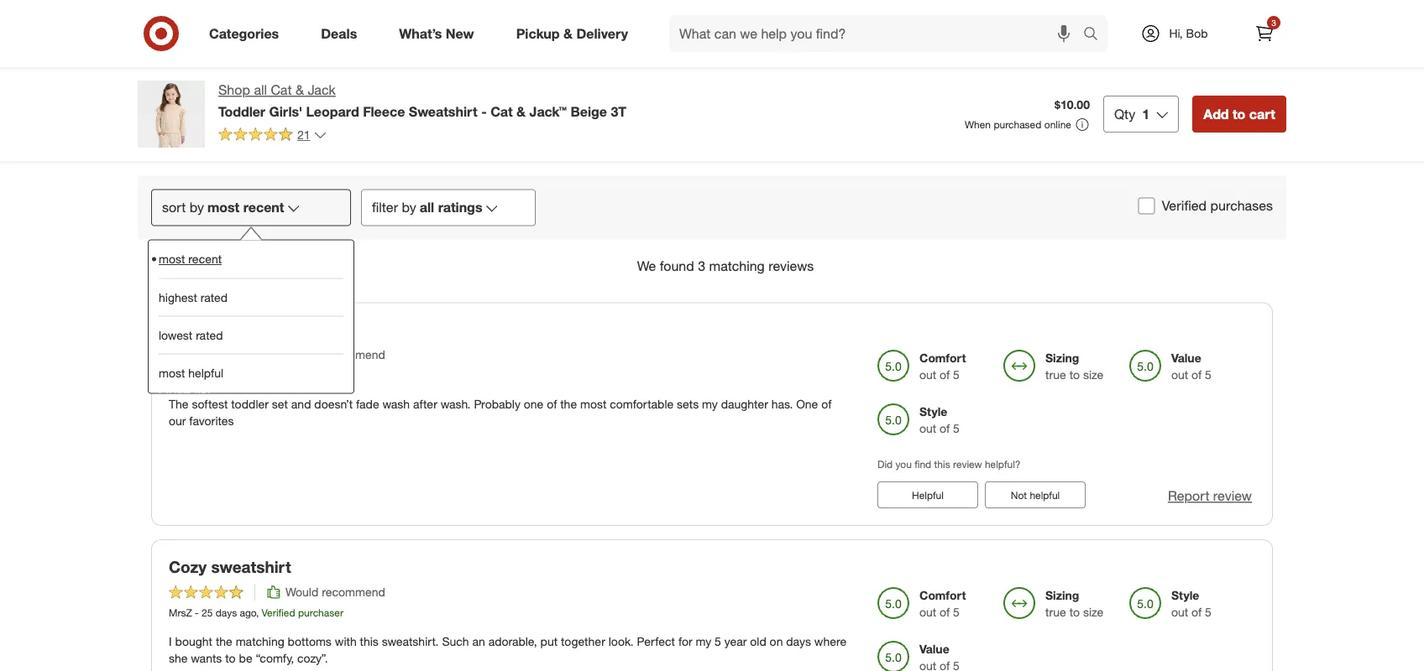 Task type: locate. For each thing, give the bounding box(es) containing it.
value for value out of 5
[[1172, 351, 1202, 366]]

0 vertical spatial verified
[[1162, 198, 1207, 214]]

0 horizontal spatial value
[[920, 642, 950, 657]]

3t
[[611, 103, 627, 120]]

our
[[169, 414, 186, 429]]

the up wants
[[216, 635, 232, 650]]

true
[[502, 59, 523, 74], [1046, 368, 1066, 383], [1046, 605, 1066, 620]]

recommend up the fade at the left of page
[[322, 348, 385, 362]]

size for style
[[1083, 368, 1104, 383]]

bob
[[1186, 26, 1208, 41]]

1 vertical spatial &
[[296, 82, 304, 98]]

0 horizontal spatial by
[[190, 199, 204, 216]]

purchased
[[994, 118, 1042, 131]]

adorable,
[[488, 635, 537, 650]]

1 vertical spatial sizing
[[1046, 589, 1080, 603]]

bottoms
[[288, 635, 332, 650]]

1 horizontal spatial the
[[560, 397, 577, 412]]

0 vertical spatial all
[[254, 82, 267, 98]]

2 vertical spatial true
[[1046, 605, 1066, 620]]

5 inside value out of 5
[[1205, 368, 1212, 383]]

2 horizontal spatial style out of 5
[[1172, 589, 1212, 620]]

filter by all ratings
[[372, 199, 482, 216]]

0 horizontal spatial the
[[216, 635, 232, 650]]

of inside value out of 5
[[1192, 368, 1202, 383]]

value
[[1172, 351, 1202, 366], [920, 642, 950, 657]]

0 vertical spatial ago
[[227, 370, 243, 382]]

the right one
[[560, 397, 577, 412]]

0 vertical spatial sizing
[[1046, 351, 1080, 366]]

purchases
[[1211, 198, 1273, 214]]

1 horizontal spatial value
[[1172, 351, 1202, 366]]

cat up girls'
[[271, 82, 292, 98]]

ago up toddler
[[227, 370, 243, 382]]

the
[[560, 397, 577, 412], [216, 635, 232, 650]]

0 horizontal spatial -
[[188, 370, 192, 382]]

comfort
[[880, 42, 927, 57], [920, 351, 966, 366], [920, 589, 966, 603]]

1 horizontal spatial &
[[517, 103, 526, 120]]

style
[[754, 42, 782, 57], [920, 405, 948, 419], [1172, 589, 1200, 603]]

1 vertical spatial style out of 5
[[920, 405, 960, 436]]

verified right ,
[[262, 607, 295, 620]]

1 vertical spatial -
[[188, 370, 192, 382]]

would recommend up doesn't in the bottom left of the page
[[286, 348, 385, 362]]

this right find
[[934, 459, 950, 471]]

verified right the verified purchases option
[[1162, 198, 1207, 214]]

by for sort by
[[190, 199, 204, 216]]

recent up highest rated
[[188, 252, 222, 267]]

true for style
[[1046, 368, 1066, 383]]

most right sort
[[207, 199, 240, 216]]

add to cart
[[1204, 106, 1276, 122]]

1 vertical spatial cat
[[491, 103, 513, 120]]

probably
[[474, 397, 521, 412]]

all inside the shop all cat & jack toddler girls' leopard fleece sweatshirt - cat & jack™ beige 3t
[[254, 82, 267, 98]]

would for soft and comfortable
[[286, 348, 319, 362]]

2 vertical spatial -
[[195, 607, 199, 620]]

0 horizontal spatial 3
[[698, 258, 705, 274]]

matching left the reviews
[[709, 258, 765, 274]]

0 vertical spatial recommend
[[322, 348, 385, 362]]

2 horizontal spatial style
[[1172, 589, 1200, 603]]

out
[[628, 59, 645, 74], [754, 59, 771, 74], [880, 59, 897, 74], [920, 368, 937, 383], [1172, 368, 1189, 383], [920, 422, 937, 436], [920, 605, 937, 620], [1172, 605, 1189, 620]]

such
[[442, 635, 469, 650]]

matching for bottoms
[[236, 635, 284, 650]]

1 horizontal spatial comfortable
[[610, 397, 674, 412]]

doesn't
[[314, 397, 353, 412]]

0 vertical spatial -
[[481, 103, 487, 120]]

review inside 'button'
[[1213, 488, 1252, 505]]

recent up "most recent" link
[[243, 199, 284, 216]]

helpful
[[912, 489, 944, 502]]

days right on
[[786, 635, 811, 650]]

1 sizing from the top
[[1046, 351, 1080, 366]]

0 horizontal spatial helpful
[[188, 366, 223, 380]]

my
[[702, 397, 718, 412], [696, 635, 712, 650]]

helpful
[[188, 366, 223, 380], [1030, 489, 1060, 502]]

my inside "i bought the matching bottoms with this sweatshirt. such an adorable, put together look. perfect for my 5 year old on days where she wants to be "comfy, cozy"."
[[696, 635, 712, 650]]

rated right highest
[[200, 290, 228, 305]]

favorites
[[189, 414, 234, 429]]

& left the jack on the left top of page
[[296, 82, 304, 98]]

1 vertical spatial ago
[[240, 607, 256, 620]]

1 horizontal spatial review
[[1213, 488, 1252, 505]]

0 vertical spatial 3
[[1272, 17, 1276, 28]]

ago right the 25
[[240, 607, 256, 620]]

2 vertical spatial comfort
[[920, 589, 966, 603]]

would up purchaser
[[286, 585, 319, 600]]

8
[[195, 370, 200, 382]]

2 would from the top
[[286, 585, 319, 600]]

fleece
[[363, 103, 405, 120]]

0 vertical spatial value
[[1172, 351, 1202, 366]]

0 horizontal spatial verified
[[262, 607, 295, 620]]

toddler
[[231, 397, 269, 412]]

we
[[637, 258, 656, 274]]

2 would recommend from the top
[[286, 585, 385, 600]]

0 vertical spatial comfortable
[[238, 320, 331, 340]]

the
[[169, 397, 189, 412]]

size for value
[[1083, 605, 1104, 620]]

1 vertical spatial verified
[[262, 607, 295, 620]]

& left jack™
[[517, 103, 526, 120]]

0 vertical spatial the
[[560, 397, 577, 412]]

comfortable left sets
[[610, 397, 674, 412]]

daughter
[[721, 397, 768, 412]]

1 vertical spatial would
[[286, 585, 319, 600]]

this
[[934, 459, 950, 471], [360, 635, 379, 650]]

1 vertical spatial comfortable
[[610, 397, 674, 412]]

helpful right not
[[1030, 489, 1060, 502]]

- right sweatshirt
[[481, 103, 487, 120]]

1 vertical spatial comfort out of 5
[[920, 351, 966, 383]]

0 vertical spatial recent
[[243, 199, 284, 216]]

style out of 5 for value
[[1172, 589, 1212, 620]]

most
[[207, 199, 240, 216], [159, 252, 185, 267], [159, 366, 185, 380], [580, 397, 607, 412]]

review right report
[[1213, 488, 1252, 505]]

1 would from the top
[[286, 348, 319, 362]]

Verified purchases checkbox
[[1139, 198, 1155, 214]]

0 horizontal spatial cat
[[271, 82, 292, 98]]

2 vertical spatial style
[[1172, 589, 1200, 603]]

0 vertical spatial sizing true to size
[[1046, 351, 1104, 383]]

0 vertical spatial and
[[205, 320, 233, 340]]

1 vertical spatial review
[[1213, 488, 1252, 505]]

matching up be
[[236, 635, 284, 650]]

days for 25
[[216, 607, 237, 620]]

2 horizontal spatial -
[[481, 103, 487, 120]]

and right soft
[[205, 320, 233, 340]]

an
[[472, 635, 485, 650]]

0 vertical spatial style out of 5
[[754, 42, 794, 74]]

0 horizontal spatial this
[[360, 635, 379, 650]]

0 vertical spatial would
[[286, 348, 319, 362]]

2 vertical spatial size
[[1083, 605, 1104, 620]]

1 vertical spatial and
[[291, 397, 311, 412]]

1 horizontal spatial helpful
[[1030, 489, 1060, 502]]

all right shop
[[254, 82, 267, 98]]

add
[[1204, 106, 1229, 122]]

3 right bob
[[1272, 17, 1276, 28]]

0 horizontal spatial comfortable
[[238, 320, 331, 340]]

2 sizing from the top
[[1046, 589, 1080, 603]]

did
[[878, 459, 893, 471]]

$10.00
[[1055, 98, 1090, 112]]

3 right found
[[698, 258, 705, 274]]

my right sets
[[702, 397, 718, 412]]

- left the 25
[[195, 607, 199, 620]]

- for jen - 8 days ago
[[188, 370, 192, 382]]

by right sort
[[190, 199, 204, 216]]

1 vertical spatial all
[[420, 199, 434, 216]]

rated for lowest rated
[[196, 328, 223, 343]]

0 vertical spatial comfort out of 5
[[880, 42, 927, 74]]

matching inside "i bought the matching bottoms with this sweatshirt. such an adorable, put together look. perfect for my 5 year old on days where she wants to be "comfy, cozy"."
[[236, 635, 284, 650]]

recommend up purchaser
[[322, 585, 385, 600]]

1 vertical spatial sizing true to size
[[1046, 589, 1104, 620]]

2 by from the left
[[402, 199, 416, 216]]

style for value
[[1172, 589, 1200, 603]]

0 horizontal spatial style out of 5
[[754, 42, 794, 74]]

found
[[660, 258, 694, 274]]

- left 8
[[188, 370, 192, 382]]

"comfy,
[[256, 652, 294, 666]]

comfortable down highest rated link
[[238, 320, 331, 340]]

5 inside "i bought the matching bottoms with this sweatshirt. such an adorable, put together look. perfect for my 5 year old on days where she wants to be "comfy, cozy"."
[[715, 635, 721, 650]]

2 recommend from the top
[[322, 585, 385, 600]]

days
[[203, 370, 224, 382], [216, 607, 237, 620], [786, 635, 811, 650]]

1 would recommend from the top
[[286, 348, 385, 362]]

1 vertical spatial style
[[920, 405, 948, 419]]

mrsz
[[169, 607, 192, 620]]

my right for
[[696, 635, 712, 650]]

1 vertical spatial recommend
[[322, 585, 385, 600]]

style out of 5 for comfort
[[754, 42, 794, 74]]

1 vertical spatial true
[[1046, 368, 1066, 383]]

cat left jack™
[[491, 103, 513, 120]]

2 vertical spatial days
[[786, 635, 811, 650]]

1 horizontal spatial -
[[195, 607, 199, 620]]

1 horizontal spatial by
[[402, 199, 416, 216]]

0 horizontal spatial all
[[254, 82, 267, 98]]

0 vertical spatial rated
[[200, 290, 228, 305]]

0 vertical spatial would recommend
[[286, 348, 385, 362]]

out inside value out of 5
[[1172, 368, 1189, 383]]

style out of 5
[[754, 42, 794, 74], [920, 405, 960, 436], [1172, 589, 1212, 620]]

sweatshirt
[[409, 103, 478, 120]]

1 vertical spatial my
[[696, 635, 712, 650]]

rated
[[200, 290, 228, 305], [196, 328, 223, 343]]

you
[[896, 459, 912, 471]]

1 vertical spatial rated
[[196, 328, 223, 343]]

1 horizontal spatial recent
[[243, 199, 284, 216]]

helpful right jen
[[188, 366, 223, 380]]

0 vertical spatial &
[[564, 25, 573, 42]]

1 vertical spatial helpful
[[1030, 489, 1060, 502]]

report
[[1168, 488, 1210, 505]]

cart
[[1249, 106, 1276, 122]]

comfortable
[[238, 320, 331, 340], [610, 397, 674, 412]]

ago
[[227, 370, 243, 382], [240, 607, 256, 620]]

&
[[564, 25, 573, 42], [296, 82, 304, 98], [517, 103, 526, 120]]

review left helpful?
[[953, 459, 982, 471]]

recommend
[[322, 348, 385, 362], [322, 585, 385, 600]]

1 sizing true to size from the top
[[1046, 351, 1104, 383]]

0 vertical spatial matching
[[709, 258, 765, 274]]

0 vertical spatial helpful
[[188, 366, 223, 380]]

and right set
[[291, 397, 311, 412]]

of
[[648, 59, 659, 74], [774, 59, 785, 74], [900, 59, 911, 74], [940, 368, 950, 383], [1192, 368, 1202, 383], [547, 397, 557, 412], [822, 397, 832, 412], [940, 422, 950, 436], [940, 605, 950, 620], [1192, 605, 1202, 620]]

rated right lowest
[[196, 328, 223, 343]]

1 horizontal spatial style out of 5
[[920, 405, 960, 436]]

value out of 5
[[1172, 351, 1212, 383]]

helpful inside not helpful button
[[1030, 489, 1060, 502]]

girls'
[[269, 103, 302, 120]]

1 vertical spatial this
[[360, 635, 379, 650]]

would recommend up purchaser
[[286, 585, 385, 600]]

2 vertical spatial style out of 5
[[1172, 589, 1212, 620]]

most recent
[[159, 252, 222, 267]]

0 vertical spatial style
[[754, 42, 782, 57]]

value inside value out of 5
[[1172, 351, 1202, 366]]

comfortable inside 'the softest toddler set and doesn't fade wash after wash. probably one of the most comfortable sets my daughter has. one of our favorites'
[[610, 397, 674, 412]]

i
[[169, 635, 172, 650]]

true to size
[[502, 59, 560, 74]]

0 horizontal spatial and
[[205, 320, 233, 340]]

would recommend
[[286, 348, 385, 362], [286, 585, 385, 600]]

1 horizontal spatial 3
[[1272, 17, 1276, 28]]

helpful inside most helpful link
[[188, 366, 223, 380]]

most right one
[[580, 397, 607, 412]]

did you find this review helpful?
[[878, 459, 1021, 471]]

days for 8
[[203, 370, 224, 382]]

by
[[190, 199, 204, 216], [402, 199, 416, 216]]

all left ratings
[[420, 199, 434, 216]]

my inside 'the softest toddler set and doesn't fade wash after wash. probably one of the most comfortable sets my daughter has. one of our favorites'
[[702, 397, 718, 412]]

,
[[256, 607, 259, 620]]

rated for highest rated
[[200, 290, 228, 305]]

0 horizontal spatial style
[[754, 42, 782, 57]]

1 vertical spatial matching
[[236, 635, 284, 650]]

what's new
[[399, 25, 474, 42]]

0 vertical spatial this
[[934, 459, 950, 471]]

1 vertical spatial recent
[[188, 252, 222, 267]]

0 vertical spatial true
[[502, 59, 523, 74]]

recommend for cozy sweatshirt
[[322, 585, 385, 600]]

this right "with"
[[360, 635, 379, 650]]

find
[[915, 459, 932, 471]]

2 sizing true to size from the top
[[1046, 589, 1104, 620]]

1 vertical spatial size
[[1083, 368, 1104, 383]]

1 vertical spatial would recommend
[[286, 585, 385, 600]]

& right pickup on the top
[[564, 25, 573, 42]]

0 horizontal spatial matching
[[236, 635, 284, 650]]

1 by from the left
[[190, 199, 204, 216]]

delivery
[[576, 25, 628, 42]]

1 horizontal spatial and
[[291, 397, 311, 412]]

1 vertical spatial comfort
[[920, 351, 966, 366]]

shop all cat & jack toddler girls' leopard fleece sweatshirt - cat & jack™ beige 3t
[[218, 82, 627, 120]]

1 recommend from the top
[[322, 348, 385, 362]]

helpful?
[[985, 459, 1021, 471]]

highest rated
[[159, 290, 228, 305]]

days right the 25
[[216, 607, 237, 620]]

matching
[[709, 258, 765, 274], [236, 635, 284, 650]]

2 vertical spatial &
[[517, 103, 526, 120]]

1 vertical spatial days
[[216, 607, 237, 620]]

what's new link
[[385, 15, 495, 52]]

days right 8
[[203, 370, 224, 382]]

most left 8
[[159, 366, 185, 380]]

by right filter at left
[[402, 199, 416, 216]]

1 horizontal spatial cat
[[491, 103, 513, 120]]

ago for 8
[[227, 370, 243, 382]]

not helpful
[[1011, 489, 1060, 502]]

1 horizontal spatial matching
[[709, 258, 765, 274]]

sizing
[[1046, 351, 1080, 366], [1046, 589, 1080, 603]]

would up set
[[286, 348, 319, 362]]

0 vertical spatial days
[[203, 370, 224, 382]]

0 horizontal spatial recent
[[188, 252, 222, 267]]

2 vertical spatial comfort out of 5
[[920, 589, 966, 620]]

most recent link
[[159, 241, 343, 278]]



Task type: vqa. For each thing, say whether or not it's contained in the screenshot.
Hi,
yes



Task type: describe. For each thing, give the bounding box(es) containing it.
the inside "i bought the matching bottoms with this sweatshirt. such an adorable, put together look. perfect for my 5 year old on days where she wants to be "comfy, cozy"."
[[216, 635, 232, 650]]

- inside the shop all cat & jack toddler girls' leopard fleece sweatshirt - cat & jack™ beige 3t
[[481, 103, 487, 120]]

recommend for soft and comfortable
[[322, 348, 385, 362]]

bought
[[175, 635, 212, 650]]

sizing for value
[[1046, 351, 1080, 366]]

What can we help you find? suggestions appear below search field
[[669, 15, 1088, 52]]

would for cozy sweatshirt
[[286, 585, 319, 600]]

new
[[446, 25, 474, 42]]

leopard
[[306, 103, 359, 120]]

soft
[[169, 320, 200, 340]]

after
[[413, 397, 437, 412]]

1
[[1142, 106, 1150, 122]]

jack™
[[530, 103, 567, 120]]

comfort out of 5 for style
[[920, 351, 966, 383]]

sort by most recent
[[162, 199, 284, 216]]

0 horizontal spatial &
[[296, 82, 304, 98]]

softest
[[192, 397, 228, 412]]

search
[[1076, 27, 1116, 43]]

filter
[[372, 199, 398, 216]]

this inside "i bought the matching bottoms with this sweatshirt. such an adorable, put together look. perfect for my 5 year old on days where she wants to be "comfy, cozy"."
[[360, 635, 379, 650]]

1 horizontal spatial style
[[920, 405, 948, 419]]

not helpful button
[[985, 482, 1086, 509]]

would recommend for cozy sweatshirt
[[286, 585, 385, 600]]

0 vertical spatial comfort
[[880, 42, 927, 57]]

shop
[[218, 82, 250, 98]]

days inside "i bought the matching bottoms with this sweatshirt. such an adorable, put together look. perfect for my 5 year old on days where she wants to be "comfy, cozy"."
[[786, 635, 811, 650]]

25
[[202, 607, 213, 620]]

and inside 'the softest toddler set and doesn't fade wash after wash. probably one of the most comfortable sets my daughter has. one of our favorites'
[[291, 397, 311, 412]]

21
[[297, 128, 310, 142]]

21 link
[[218, 127, 327, 146]]

report review button
[[1168, 487, 1252, 506]]

1 horizontal spatial this
[[934, 459, 950, 471]]

3 link
[[1246, 15, 1283, 52]]

ratings
[[438, 199, 482, 216]]

cozy sweatshirt
[[169, 558, 291, 577]]

be
[[239, 652, 252, 666]]

sizing true to size for value
[[1046, 351, 1104, 383]]

wants
[[191, 652, 222, 666]]

most up highest
[[159, 252, 185, 267]]

search button
[[1076, 15, 1116, 55]]

cozy".
[[297, 652, 328, 666]]

when
[[965, 118, 991, 131]]

most helpful
[[159, 366, 223, 380]]

when purchased online
[[965, 118, 1072, 131]]

add to cart button
[[1193, 96, 1287, 133]]

report review
[[1168, 488, 1252, 505]]

hi, bob
[[1169, 26, 1208, 41]]

most helpful link
[[159, 354, 343, 392]]

soft and comfortable
[[169, 320, 331, 340]]

for
[[678, 635, 693, 650]]

0 vertical spatial cat
[[271, 82, 292, 98]]

fade
[[356, 397, 379, 412]]

0 vertical spatial size
[[540, 59, 560, 74]]

what's
[[399, 25, 442, 42]]

she
[[169, 652, 188, 666]]

true for value
[[1046, 605, 1066, 620]]

value for value
[[920, 642, 950, 657]]

pickup
[[516, 25, 560, 42]]

sweatshirt
[[211, 558, 291, 577]]

ago for 25
[[240, 607, 256, 620]]

sizing true to size for style
[[1046, 589, 1104, 620]]

lowest
[[159, 328, 193, 343]]

& inside pickup & delivery link
[[564, 25, 573, 42]]

jack
[[308, 82, 336, 98]]

online
[[1045, 118, 1072, 131]]

reviews
[[769, 258, 814, 274]]

categories link
[[195, 15, 300, 52]]

by for filter by
[[402, 199, 416, 216]]

pickup & delivery
[[516, 25, 628, 42]]

beige
[[571, 103, 607, 120]]

1 vertical spatial 3
[[698, 258, 705, 274]]

the softest toddler set and doesn't fade wash after wash. probably one of the most comfortable sets my daughter has. one of our favorites
[[169, 397, 832, 429]]

image of toddler girls' leopard fleece sweatshirt - cat & jack™ beige 3t image
[[138, 81, 205, 148]]

set
[[272, 397, 288, 412]]

helpful button
[[878, 482, 978, 509]]

style for comfort
[[754, 42, 782, 57]]

helpful for not helpful
[[1030, 489, 1060, 502]]

we found 3 matching reviews
[[637, 258, 814, 274]]

purchaser
[[298, 607, 343, 620]]

categories
[[209, 25, 279, 42]]

where
[[815, 635, 847, 650]]

qty 1
[[1114, 106, 1150, 122]]

i bought the matching bottoms with this sweatshirt. such an adorable, put together look. perfect for my 5 year old on days where she wants to be "comfy, cozy".
[[169, 635, 847, 666]]

put
[[541, 635, 558, 650]]

old
[[750, 635, 767, 650]]

verified purchases
[[1162, 198, 1273, 214]]

hi,
[[1169, 26, 1183, 41]]

comfort for value
[[920, 589, 966, 603]]

would recommend for soft and comfortable
[[286, 348, 385, 362]]

toddler
[[218, 103, 265, 120]]

cozy
[[169, 558, 207, 577]]

with
[[335, 635, 357, 650]]

has.
[[772, 397, 793, 412]]

sweatshirt.
[[382, 635, 439, 650]]

matching for reviews
[[709, 258, 765, 274]]

helpful for most helpful
[[188, 366, 223, 380]]

jen - 8 days ago
[[169, 370, 243, 382]]

1 horizontal spatial verified
[[1162, 198, 1207, 214]]

0 vertical spatial review
[[953, 459, 982, 471]]

comfort for style
[[920, 351, 966, 366]]

sizing for style
[[1046, 589, 1080, 603]]

qty
[[1114, 106, 1136, 122]]

to inside button
[[1233, 106, 1246, 122]]

year
[[725, 635, 747, 650]]

sets
[[677, 397, 699, 412]]

the inside 'the softest toddler set and doesn't fade wash after wash. probably one of the most comfortable sets my daughter has. one of our favorites'
[[560, 397, 577, 412]]

wash
[[383, 397, 410, 412]]

- for mrsz - 25 days ago , verified purchaser
[[195, 607, 199, 620]]

not
[[1011, 489, 1027, 502]]

deals link
[[307, 15, 378, 52]]

mrsz - 25 days ago , verified purchaser
[[169, 607, 343, 620]]

to inside "i bought the matching bottoms with this sweatshirt. such an adorable, put together look. perfect for my 5 year old on days where she wants to be "comfy, cozy"."
[[225, 652, 236, 666]]

highest rated link
[[159, 278, 343, 316]]

lowest rated
[[159, 328, 223, 343]]

most inside 'the softest toddler set and doesn't fade wash after wash. probably one of the most comfortable sets my daughter has. one of our favorites'
[[580, 397, 607, 412]]

deals
[[321, 25, 357, 42]]

comfort out of 5 for value
[[920, 589, 966, 620]]



